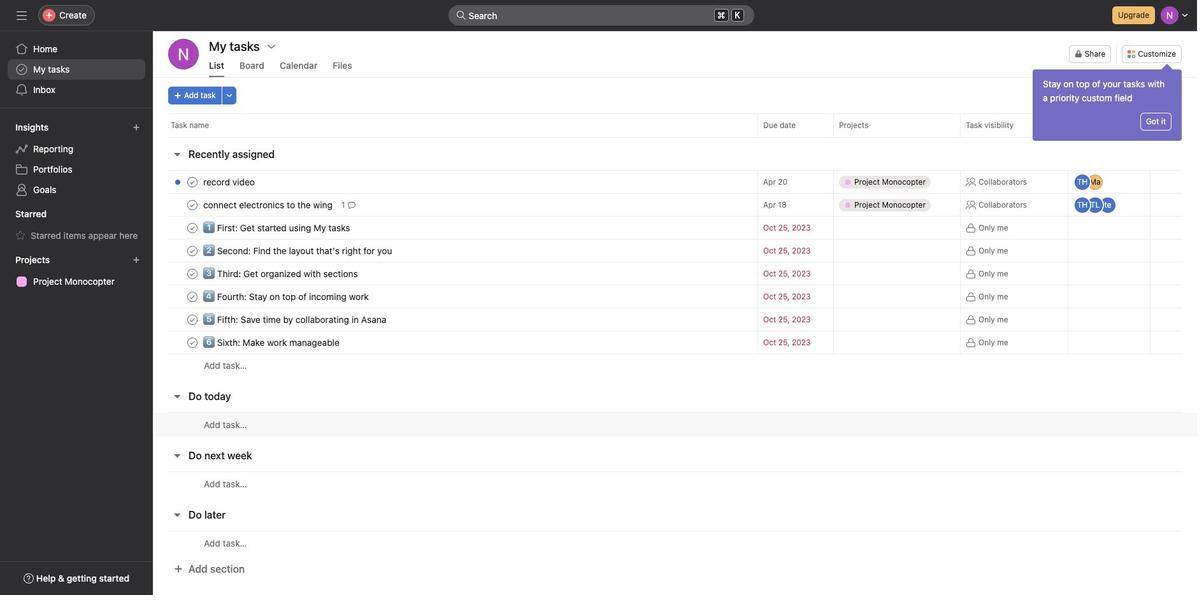Task type: describe. For each thing, give the bounding box(es) containing it.
mark complete checkbox for '5️⃣ fifth: save time by collaborating in asana' cell
[[185, 312, 200, 327]]

task name text field for mark complete option within connect electronics to the wing "cell"
[[201, 198, 336, 211]]

mark complete checkbox for 3️⃣ third: get organized with sections cell
[[185, 266, 200, 281]]

linked projects for 2️⃣ second: find the layout that's right for you cell
[[833, 239, 961, 262]]

mark complete checkbox for connect electronics to the wing "cell" at top
[[185, 197, 200, 212]]

2️⃣ second: find the layout that's right for you cell
[[153, 239, 757, 262]]

mark complete image for 3️⃣ third: get organized with sections cell
[[185, 266, 200, 281]]

linked projects for 4️⃣ fourth: stay on top of incoming work cell
[[833, 285, 961, 308]]

task name text field for mark complete option inside the the 6️⃣ sixth: make work manageable cell
[[201, 336, 343, 349]]

1️⃣ first: get started using my tasks cell
[[153, 216, 757, 240]]

global element
[[0, 31, 153, 108]]

insights element
[[0, 116, 153, 203]]

task name text field for mark complete checkbox inside 1️⃣ first: get started using my tasks cell
[[201, 221, 354, 234]]

mark complete image for '5️⃣ fifth: save time by collaborating in asana' cell
[[185, 312, 200, 327]]

new project or portfolio image
[[133, 256, 140, 264]]

mark complete image for task name text field within the 4️⃣ fourth: stay on top of incoming work cell
[[185, 289, 200, 304]]

1 collapse task list for this group image from the top
[[172, 149, 182, 159]]

mark complete checkbox for 4️⃣ fourth: stay on top of incoming work cell
[[185, 289, 200, 304]]

connect electronics to the wing cell
[[153, 193, 757, 217]]

5️⃣ fifth: save time by collaborating in asana cell
[[153, 308, 757, 331]]

mark complete image for connect electronics to the wing "cell" at top
[[185, 197, 200, 212]]

mark complete checkbox for 1️⃣ first: get started using my tasks cell
[[185, 220, 200, 235]]

prominent image
[[456, 10, 466, 20]]

hide sidebar image
[[17, 10, 27, 20]]

show options image
[[266, 41, 276, 52]]

2 collapse task list for this group image from the top
[[172, 391, 182, 401]]

Search tasks, projects, and more text field
[[448, 5, 754, 25]]

new insights image
[[133, 124, 140, 131]]

mark complete image for task name text field in 2️⃣ second: find the layout that's right for you cell
[[185, 243, 200, 258]]

linked projects for 5️⃣ fifth: save time by collaborating in asana cell
[[833, 308, 961, 331]]

mark complete checkbox inside record video cell
[[185, 174, 200, 190]]

header recently assigned tree grid
[[153, 169, 1197, 377]]

1 comment image
[[348, 201, 355, 209]]

linked projects for 3️⃣ third: get organized with sections cell
[[833, 262, 961, 285]]



Task type: vqa. For each thing, say whether or not it's contained in the screenshot.
settings 'tab list'
no



Task type: locate. For each thing, give the bounding box(es) containing it.
1 mark complete image from the top
[[185, 174, 200, 190]]

1 task name text field from the top
[[201, 198, 336, 211]]

3 collapse task list for this group image from the top
[[172, 510, 182, 520]]

task name text field inside connect electronics to the wing "cell"
[[201, 198, 336, 211]]

4 mark complete image from the top
[[185, 312, 200, 327]]

mark complete image inside '5️⃣ fifth: save time by collaborating in asana' cell
[[185, 312, 200, 327]]

None field
[[448, 5, 754, 25]]

Mark complete checkbox
[[185, 174, 200, 190], [185, 220, 200, 235], [185, 243, 200, 258], [185, 289, 200, 304]]

mark complete checkbox for the 6️⃣ sixth: make work manageable cell at the bottom
[[185, 335, 200, 350]]

2 task name text field from the top
[[201, 267, 362, 280]]

task name text field inside the 6️⃣ sixth: make work manageable cell
[[201, 336, 343, 349]]

3 mark complete image from the top
[[185, 289, 200, 304]]

4 mark complete image from the top
[[185, 335, 200, 350]]

task name text field for mark complete option in the 3️⃣ third: get organized with sections cell
[[201, 267, 362, 280]]

mark complete image inside 4️⃣ fourth: stay on top of incoming work cell
[[185, 289, 200, 304]]

task name text field for mark complete option within the '5️⃣ fifth: save time by collaborating in asana' cell
[[201, 313, 390, 326]]

2 mark complete checkbox from the top
[[185, 220, 200, 235]]

Task name text field
[[201, 176, 259, 188], [201, 221, 354, 234], [201, 244, 396, 257], [201, 290, 373, 303]]

1 mark complete checkbox from the top
[[185, 174, 200, 190]]

3 task name text field from the top
[[201, 244, 396, 257]]

mark complete checkbox inside '5️⃣ fifth: save time by collaborating in asana' cell
[[185, 312, 200, 327]]

more actions image
[[225, 92, 233, 99]]

mark complete checkbox inside connect electronics to the wing "cell"
[[185, 197, 200, 212]]

mark complete checkbox inside 1️⃣ first: get started using my tasks cell
[[185, 220, 200, 235]]

linked projects for 1️⃣ first: get started using my tasks cell
[[833, 216, 961, 240]]

collapse task list for this group image
[[172, 149, 182, 159], [172, 391, 182, 401], [172, 510, 182, 520]]

1 vertical spatial collapse task list for this group image
[[172, 391, 182, 401]]

3 mark complete checkbox from the top
[[185, 243, 200, 258]]

mark complete checkbox inside the 6️⃣ sixth: make work manageable cell
[[185, 335, 200, 350]]

6️⃣ sixth: make work manageable cell
[[153, 331, 757, 354]]

3 task name text field from the top
[[201, 313, 390, 326]]

2 vertical spatial collapse task list for this group image
[[172, 510, 182, 520]]

row
[[153, 113, 1197, 137], [168, 136, 1182, 138], [153, 169, 1197, 195], [153, 192, 1197, 218], [153, 216, 1197, 240], [153, 239, 1197, 262], [153, 262, 1197, 285], [153, 285, 1197, 308], [153, 308, 1197, 331], [153, 331, 1197, 354], [153, 354, 1197, 377], [153, 412, 1197, 436], [153, 471, 1197, 496], [153, 531, 1197, 555]]

3 mark complete checkbox from the top
[[185, 312, 200, 327]]

mark complete image
[[185, 174, 200, 190], [185, 197, 200, 212], [185, 266, 200, 281], [185, 312, 200, 327]]

3️⃣ third: get organized with sections cell
[[153, 262, 757, 285]]

mark complete image inside the 6️⃣ sixth: make work manageable cell
[[185, 335, 200, 350]]

projects element
[[0, 248, 153, 294]]

0 vertical spatial collapse task list for this group image
[[172, 149, 182, 159]]

task name text field inside 2️⃣ second: find the layout that's right for you cell
[[201, 244, 396, 257]]

record video cell
[[153, 170, 757, 194]]

task name text field inside 3️⃣ third: get organized with sections cell
[[201, 267, 362, 280]]

task name text field inside '5️⃣ fifth: save time by collaborating in asana' cell
[[201, 313, 390, 326]]

4 task name text field from the top
[[201, 290, 373, 303]]

mark complete image inside 2️⃣ second: find the layout that's right for you cell
[[185, 243, 200, 258]]

tooltip
[[1033, 66, 1182, 141]]

4 mark complete checkbox from the top
[[185, 289, 200, 304]]

mark complete checkbox inside 2️⃣ second: find the layout that's right for you cell
[[185, 243, 200, 258]]

mark complete image inside connect electronics to the wing "cell"
[[185, 197, 200, 212]]

task name text field inside 1️⃣ first: get started using my tasks cell
[[201, 221, 354, 234]]

Mark complete checkbox
[[185, 197, 200, 212], [185, 266, 200, 281], [185, 312, 200, 327], [185, 335, 200, 350]]

2 mark complete image from the top
[[185, 197, 200, 212]]

4️⃣ fourth: stay on top of incoming work cell
[[153, 285, 757, 308]]

task name text field inside record video cell
[[201, 176, 259, 188]]

mark complete image inside 3️⃣ third: get organized with sections cell
[[185, 266, 200, 281]]

view profile settings image
[[168, 39, 199, 69]]

mark complete checkbox inside 3️⃣ third: get organized with sections cell
[[185, 266, 200, 281]]

mark complete image
[[185, 220, 200, 235], [185, 243, 200, 258], [185, 289, 200, 304], [185, 335, 200, 350]]

mark complete image inside record video cell
[[185, 174, 200, 190]]

2 mark complete image from the top
[[185, 243, 200, 258]]

1 mark complete image from the top
[[185, 220, 200, 235]]

task name text field for mark complete checkbox within 4️⃣ fourth: stay on top of incoming work cell
[[201, 290, 373, 303]]

starred element
[[0, 203, 153, 248]]

1 task name text field from the top
[[201, 176, 259, 188]]

mark complete image for task name text field within the 1️⃣ first: get started using my tasks cell
[[185, 220, 200, 235]]

2 mark complete checkbox from the top
[[185, 266, 200, 281]]

linked projects for 6️⃣ sixth: make work manageable cell
[[833, 331, 961, 354]]

3 mark complete image from the top
[[185, 266, 200, 281]]

1 mark complete checkbox from the top
[[185, 197, 200, 212]]

mark complete image inside 1️⃣ first: get started using my tasks cell
[[185, 220, 200, 235]]

Task name text field
[[201, 198, 336, 211], [201, 267, 362, 280], [201, 313, 390, 326], [201, 336, 343, 349]]

mark complete checkbox inside 4️⃣ fourth: stay on top of incoming work cell
[[185, 289, 200, 304]]

task name text field inside 4️⃣ fourth: stay on top of incoming work cell
[[201, 290, 373, 303]]

4 mark complete checkbox from the top
[[185, 335, 200, 350]]

4 task name text field from the top
[[201, 336, 343, 349]]

collapse task list for this group image
[[172, 450, 182, 461]]

task name text field for mark complete checkbox within 2️⃣ second: find the layout that's right for you cell
[[201, 244, 396, 257]]

mark complete checkbox for 2️⃣ second: find the layout that's right for you cell
[[185, 243, 200, 258]]

2 task name text field from the top
[[201, 221, 354, 234]]



